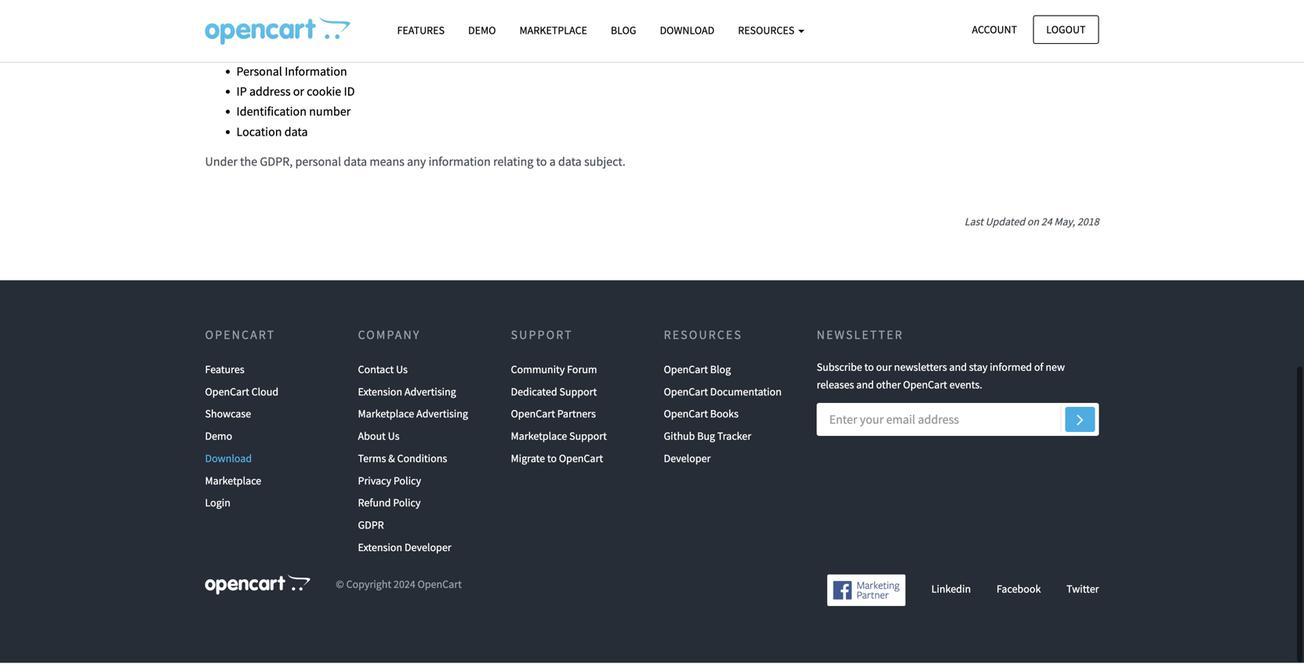 Task type: locate. For each thing, give the bounding box(es) containing it.
of left "new" on the bottom right of the page
[[1035, 361, 1044, 375]]

features link up opencart cloud
[[205, 360, 245, 382]]

0 vertical spatial demo link
[[457, 16, 508, 44]]

data left means
[[344, 155, 367, 171]]

extension down gdpr link
[[358, 542, 403, 556]]

features
[[397, 23, 445, 37], [205, 364, 245, 378]]

opencart blog link
[[664, 360, 731, 382]]

us right the about
[[388, 430, 400, 445]]

marketplace support
[[511, 430, 607, 445]]

advertising
[[405, 386, 456, 400], [417, 408, 468, 422]]

1 horizontal spatial demo link
[[457, 16, 508, 44]]

opencart inside opencart documentation link
[[664, 386, 708, 400]]

1 vertical spatial or
[[293, 85, 304, 101]]

0 vertical spatial download
[[660, 23, 715, 37]]

developer up 2024
[[405, 542, 452, 556]]

download link
[[648, 16, 727, 44], [205, 449, 252, 471]]

2 policy from the top
[[393, 497, 421, 511]]

and right collection
[[438, 0, 458, 10]]

0 horizontal spatial features link
[[205, 360, 245, 382]]

opencart down marketplace support link on the left bottom of the page
[[559, 453, 603, 467]]

opencart for opencart documentation
[[664, 386, 708, 400]]

us for contact us
[[396, 364, 408, 378]]

github bug tracker link
[[664, 426, 752, 449]]

download link down showcase link at the bottom left of the page
[[205, 449, 252, 471]]

opencart inside migrate to opencart link
[[559, 453, 603, 467]]

opencart inside "subscribe to our newsletters and stay informed of new releases and other opencart events."
[[904, 379, 948, 393]]

gdpr down refund
[[358, 520, 384, 534]]

extension advertising link
[[358, 382, 456, 404]]

the up as:
[[364, 0, 382, 10]]

policy down terms & conditions link
[[394, 475, 421, 489]]

support for marketplace
[[570, 430, 607, 445]]

0 horizontal spatial or
[[293, 85, 304, 101]]

by
[[1056, 0, 1068, 10]]

extension advertising
[[358, 386, 456, 400]]

0 horizontal spatial download
[[205, 453, 252, 467]]

directly
[[879, 0, 919, 10]]

opencart inside opencart cloud link
[[205, 386, 249, 400]]

marketplace up about us
[[358, 408, 414, 422]]

information
[[285, 65, 347, 80]]

0 horizontal spatial features
[[205, 364, 245, 378]]

support down partners at the bottom of page
[[570, 430, 607, 445]]

marketplace for marketplace advertising
[[358, 408, 414, 422]]

facebook
[[997, 583, 1041, 597]]

marketplace for marketplace link to the bottom
[[205, 475, 261, 489]]

0 horizontal spatial of
[[520, 0, 530, 10]]

personal
[[533, 0, 579, 10], [295, 155, 341, 171]]

download down the person
[[660, 23, 715, 37]]

subscribe to our newsletters and stay informed of new releases and other opencart events.
[[817, 361, 1066, 393]]

0 horizontal spatial the
[[240, 155, 258, 171]]

0 vertical spatial or
[[921, 0, 932, 10]]

1 vertical spatial of
[[1035, 361, 1044, 375]]

subscribe
[[817, 361, 863, 375]]

opencart down the dedicated
[[511, 408, 555, 422]]

0 vertical spatial the
[[364, 0, 382, 10]]

opencart for opencart books
[[664, 408, 708, 422]]

features link for demo
[[386, 16, 457, 44]]

0 vertical spatial extension
[[358, 386, 403, 400]]

1 vertical spatial blog
[[711, 364, 731, 378]]

showcase link
[[205, 404, 251, 426]]

support inside marketplace support link
[[570, 430, 607, 445]]

us for about us
[[388, 430, 400, 445]]

marketplace link up login
[[205, 471, 261, 493]]

download link for blog
[[648, 16, 727, 44]]

facebook marketing partner image
[[828, 576, 906, 607]]

download for blog
[[660, 23, 715, 37]]

login
[[205, 497, 231, 511]]

of right processing
[[520, 0, 530, 10]]

0 vertical spatial blog
[[611, 23, 637, 37]]

and inside the gdpr generally applies to the collection and processing of personal data. an identifiable person is one who can be identified, directly or indirectly, in particular by reference to an identifier such as:
[[438, 0, 458, 10]]

1 horizontal spatial gdpr
[[358, 520, 384, 534]]

data for data
[[559, 155, 582, 171]]

or left cookie
[[293, 85, 304, 101]]

0 horizontal spatial gdpr
[[227, 0, 257, 10]]

extension down contact us "link"
[[358, 386, 403, 400]]

marketplace
[[520, 23, 588, 37], [358, 408, 414, 422], [511, 430, 567, 445], [205, 475, 261, 489]]

or inside name personal information ip address or cookie id identification number location data
[[293, 85, 304, 101]]

to inside "subscribe to our newsletters and stay informed of new releases and other opencart events."
[[865, 361, 874, 375]]

1 vertical spatial features link
[[205, 360, 245, 382]]

1 policy from the top
[[394, 475, 421, 489]]

0 horizontal spatial blog
[[611, 23, 637, 37]]

gdpr up reference
[[227, 0, 257, 10]]

2 horizontal spatial data
[[559, 155, 582, 171]]

or
[[921, 0, 932, 10], [293, 85, 304, 101]]

particular
[[1002, 0, 1053, 10]]

0 vertical spatial features
[[397, 23, 445, 37]]

opencart up the showcase
[[205, 386, 249, 400]]

0 vertical spatial resources
[[738, 23, 797, 37]]

demo down processing
[[468, 23, 496, 37]]

marketplace for right marketplace link
[[520, 23, 588, 37]]

extension for extension advertising
[[358, 386, 403, 400]]

an
[[270, 15, 283, 30]]

features link down collection
[[386, 16, 457, 44]]

0 vertical spatial of
[[520, 0, 530, 10]]

of inside "subscribe to our newsletters and stay informed of new releases and other opencart events."
[[1035, 361, 1044, 375]]

1 vertical spatial the
[[240, 155, 258, 171]]

data
[[285, 125, 308, 141], [344, 155, 367, 171], [559, 155, 582, 171]]

1 vertical spatial demo
[[205, 430, 232, 445]]

personal right gdpr,
[[295, 155, 341, 171]]

the
[[364, 0, 382, 10], [240, 155, 258, 171]]

opencart blog
[[664, 364, 731, 378]]

features for demo
[[397, 23, 445, 37]]

0 vertical spatial and
[[438, 0, 458, 10]]

and left other
[[857, 379, 874, 393]]

advertising for marketplace advertising
[[417, 408, 468, 422]]

advertising inside the marketplace advertising link
[[417, 408, 468, 422]]

1 horizontal spatial download link
[[648, 16, 727, 44]]

opencart documentation
[[664, 386, 782, 400]]

Enter your email address text field
[[817, 405, 1100, 438]]

demo link down the showcase
[[205, 426, 232, 449]]

of
[[520, 0, 530, 10], [1035, 361, 1044, 375]]

1 vertical spatial support
[[560, 386, 597, 400]]

0 vertical spatial us
[[396, 364, 408, 378]]

personal
[[237, 65, 282, 80]]

features down collection
[[397, 23, 445, 37]]

1 horizontal spatial or
[[921, 0, 932, 10]]

2 extension from the top
[[358, 542, 403, 556]]

0 horizontal spatial personal
[[295, 155, 341, 171]]

to up such
[[351, 0, 362, 10]]

books
[[711, 408, 739, 422]]

0 vertical spatial developer
[[664, 453, 711, 467]]

resources up opencart blog
[[664, 328, 743, 344]]

or right directly
[[921, 0, 932, 10]]

advertising inside extension advertising link
[[405, 386, 456, 400]]

1 vertical spatial marketplace link
[[205, 471, 261, 493]]

demo down showcase link at the bottom left of the page
[[205, 430, 232, 445]]

resources down who
[[738, 23, 797, 37]]

0 horizontal spatial demo
[[205, 430, 232, 445]]

0 vertical spatial policy
[[394, 475, 421, 489]]

privacy policy
[[358, 475, 421, 489]]

2 vertical spatial support
[[570, 430, 607, 445]]

demo link down processing
[[457, 16, 508, 44]]

can
[[786, 0, 805, 10]]

opencart down newsletters at the bottom right of page
[[904, 379, 948, 393]]

twitter
[[1067, 583, 1100, 597]]

support up partners at the bottom of page
[[560, 386, 597, 400]]

support up community in the bottom left of the page
[[511, 328, 573, 344]]

logout
[[1047, 22, 1086, 36]]

1 vertical spatial us
[[388, 430, 400, 445]]

terms
[[358, 453, 386, 467]]

privacy policy link
[[358, 471, 421, 493]]

download down showcase link at the bottom left of the page
[[205, 453, 252, 467]]

1 horizontal spatial features
[[397, 23, 445, 37]]

features up opencart cloud
[[205, 364, 245, 378]]

under
[[205, 155, 238, 171]]

0 horizontal spatial and
[[438, 0, 458, 10]]

or inside the gdpr generally applies to the collection and processing of personal data. an identifiable person is one who can be identified, directly or indirectly, in particular by reference to an identifier such as:
[[921, 0, 932, 10]]

download link down the person
[[648, 16, 727, 44]]

policy down privacy policy link
[[393, 497, 421, 511]]

0 horizontal spatial data
[[285, 125, 308, 141]]

other
[[877, 379, 901, 393]]

1 vertical spatial developer
[[405, 542, 452, 556]]

advertising down extension advertising link
[[417, 408, 468, 422]]

dedicated
[[511, 386, 558, 400]]

opencart inside opencart partners link
[[511, 408, 555, 422]]

opencart inside 'opencart blog' link
[[664, 364, 708, 378]]

linkedin
[[932, 583, 971, 597]]

opencart for opencart blog
[[664, 364, 708, 378]]

github
[[664, 430, 695, 445]]

blog
[[611, 23, 637, 37], [711, 364, 731, 378]]

us up the extension advertising
[[396, 364, 408, 378]]

us inside contact us "link"
[[396, 364, 408, 378]]

1 horizontal spatial and
[[857, 379, 874, 393]]

an
[[610, 0, 624, 10]]

1 vertical spatial extension
[[358, 542, 403, 556]]

1 vertical spatial gdpr
[[358, 520, 384, 534]]

and up events.
[[950, 361, 967, 375]]

0 horizontal spatial demo link
[[205, 426, 232, 449]]

developer
[[664, 453, 711, 467], [405, 542, 452, 556]]

0 vertical spatial features link
[[386, 16, 457, 44]]

1 horizontal spatial features link
[[386, 16, 457, 44]]

stay
[[970, 361, 988, 375]]

copyright
[[346, 579, 392, 593]]

marketplace up migrate
[[511, 430, 567, 445]]

0 horizontal spatial developer
[[405, 542, 452, 556]]

0 vertical spatial demo
[[468, 23, 496, 37]]

1 vertical spatial download link
[[205, 449, 252, 471]]

data down identification
[[285, 125, 308, 141]]

extension for extension developer
[[358, 542, 403, 556]]

as:
[[363, 15, 378, 30]]

blog up opencart documentation
[[711, 364, 731, 378]]

opencart inside opencart books link
[[664, 408, 708, 422]]

1 horizontal spatial of
[[1035, 361, 1044, 375]]

0 horizontal spatial marketplace link
[[205, 471, 261, 493]]

1 horizontal spatial blog
[[711, 364, 731, 378]]

releases
[[817, 379, 855, 393]]

newsletters
[[895, 361, 948, 375]]

identifiable
[[626, 0, 686, 10]]

opencart up opencart documentation
[[664, 364, 708, 378]]

migrate to opencart link
[[511, 449, 603, 471]]

0 vertical spatial personal
[[533, 0, 579, 10]]

personal inside the gdpr generally applies to the collection and processing of personal data. an identifiable person is one who can be identified, directly or indirectly, in particular by reference to an identifier such as:
[[533, 0, 579, 10]]

0 horizontal spatial download link
[[205, 449, 252, 471]]

the inside the gdpr generally applies to the collection and processing of personal data. an identifiable person is one who can be identified, directly or indirectly, in particular by reference to an identifier such as:
[[364, 0, 382, 10]]

2 horizontal spatial and
[[950, 361, 967, 375]]

to left a
[[536, 155, 547, 171]]

data inside name personal information ip address or cookie id identification number location data
[[285, 125, 308, 141]]

us inside about us link
[[388, 430, 400, 445]]

1 horizontal spatial data
[[344, 155, 367, 171]]

opencart for opencart partners
[[511, 408, 555, 422]]

1 horizontal spatial personal
[[533, 0, 579, 10]]

1 vertical spatial policy
[[393, 497, 421, 511]]

information
[[429, 155, 491, 171]]

data right a
[[559, 155, 582, 171]]

opencart up opencart cloud
[[205, 328, 276, 344]]

to left our
[[865, 361, 874, 375]]

contact us
[[358, 364, 408, 378]]

1 vertical spatial resources
[[664, 328, 743, 344]]

download
[[660, 23, 715, 37], [205, 453, 252, 467]]

0 vertical spatial gdpr
[[227, 0, 257, 10]]

0 vertical spatial download link
[[648, 16, 727, 44]]

login link
[[205, 493, 231, 516]]

the right under
[[240, 155, 258, 171]]

marketplace link down the data.
[[508, 16, 599, 44]]

0 vertical spatial advertising
[[405, 386, 456, 400]]

opencart down 'opencart blog' link at bottom right
[[664, 386, 708, 400]]

0 vertical spatial marketplace link
[[508, 16, 599, 44]]

blog down 'an'
[[611, 23, 637, 37]]

1 horizontal spatial the
[[364, 0, 382, 10]]

angle right image
[[1077, 412, 1084, 430]]

1 extension from the top
[[358, 386, 403, 400]]

1 vertical spatial demo link
[[205, 426, 232, 449]]

1 horizontal spatial download
[[660, 23, 715, 37]]

terms & conditions
[[358, 453, 447, 467]]

account
[[973, 22, 1018, 36]]

extension developer
[[358, 542, 452, 556]]

marketplace up login
[[205, 475, 261, 489]]

community forum
[[511, 364, 597, 378]]

1 vertical spatial advertising
[[417, 408, 468, 422]]

1 horizontal spatial developer
[[664, 453, 711, 467]]

to
[[351, 0, 362, 10], [257, 15, 268, 30], [536, 155, 547, 171], [865, 361, 874, 375], [548, 453, 557, 467]]

resources
[[738, 23, 797, 37], [664, 328, 743, 344]]

1 vertical spatial download
[[205, 453, 252, 467]]

opencart up the github
[[664, 408, 708, 422]]

about us link
[[358, 426, 400, 449]]

support inside 'dedicated support' link
[[560, 386, 597, 400]]

1 vertical spatial features
[[205, 364, 245, 378]]

showcase
[[205, 408, 251, 422]]

advertising up marketplace advertising
[[405, 386, 456, 400]]

personal left the data.
[[533, 0, 579, 10]]

developer down the github
[[664, 453, 711, 467]]

marketplace down the data.
[[520, 23, 588, 37]]



Task type: vqa. For each thing, say whether or not it's contained in the screenshot.
reviews related to Modon Electronics Ecommrce Opencart Website Temp..
no



Task type: describe. For each thing, give the bounding box(es) containing it.
opencart image
[[205, 576, 310, 596]]

features link for opencart cloud
[[205, 360, 245, 382]]

id
[[344, 85, 355, 101]]

features for opencart cloud
[[205, 364, 245, 378]]

partners
[[558, 408, 596, 422]]

our
[[877, 361, 892, 375]]

refund policy
[[358, 497, 421, 511]]

marketplace for marketplace support
[[511, 430, 567, 445]]

opencart cloud link
[[205, 382, 279, 404]]

bug
[[698, 430, 716, 445]]

such
[[336, 15, 361, 30]]

documentation
[[711, 386, 782, 400]]

name personal information ip address or cookie id identification number location data
[[237, 45, 355, 141]]

new
[[1046, 361, 1066, 375]]

one
[[739, 0, 759, 10]]

events.
[[950, 379, 983, 393]]

© copyright 2024 opencart
[[336, 579, 462, 593]]

gdpr link
[[358, 516, 384, 538]]

about us
[[358, 430, 400, 445]]

opencart - gdpr image
[[205, 16, 350, 45]]

blog link
[[599, 16, 648, 44]]

person
[[689, 0, 725, 10]]

2018
[[1078, 216, 1100, 230]]

means
[[370, 155, 405, 171]]

name
[[237, 45, 268, 60]]

1 horizontal spatial demo
[[468, 23, 496, 37]]

&
[[388, 453, 395, 467]]

identification
[[237, 105, 307, 121]]

data.
[[581, 0, 608, 10]]

opencart partners
[[511, 408, 596, 422]]

download for demo
[[205, 453, 252, 467]]

advertising for extension advertising
[[405, 386, 456, 400]]

contact us link
[[358, 360, 408, 382]]

download link for demo
[[205, 449, 252, 471]]

refund
[[358, 497, 391, 511]]

1 vertical spatial and
[[950, 361, 967, 375]]

opencart for opencart cloud
[[205, 386, 249, 400]]

reference
[[205, 15, 254, 30]]

to down marketplace support link on the left bottom of the page
[[548, 453, 557, 467]]

2024
[[394, 579, 416, 593]]

a
[[550, 155, 556, 171]]

facebook link
[[997, 583, 1041, 597]]

of inside the gdpr generally applies to the collection and processing of personal data. an identifiable person is one who can be identified, directly or indirectly, in particular by reference to an identifier such as:
[[520, 0, 530, 10]]

last
[[965, 216, 984, 230]]

be
[[808, 0, 821, 10]]

terms & conditions link
[[358, 449, 447, 471]]

migrate
[[511, 453, 545, 467]]

support for dedicated
[[560, 386, 597, 400]]

opencart for opencart
[[205, 328, 276, 344]]

logout link
[[1034, 15, 1100, 44]]

refund policy link
[[358, 493, 421, 516]]

newsletter
[[817, 328, 904, 344]]

2 vertical spatial and
[[857, 379, 874, 393]]

opencart books link
[[664, 404, 739, 426]]

updated
[[986, 216, 1026, 230]]

policy for privacy policy
[[394, 475, 421, 489]]

linkedin link
[[932, 583, 971, 597]]

contact
[[358, 364, 394, 378]]

about
[[358, 430, 386, 445]]

opencart right 2024
[[418, 579, 462, 593]]

©
[[336, 579, 344, 593]]

opencart partners link
[[511, 404, 596, 426]]

community
[[511, 364, 565, 378]]

last updated on 24 may, 2018
[[965, 216, 1100, 230]]

gdpr inside the gdpr generally applies to the collection and processing of personal data. an identifiable person is one who can be identified, directly or indirectly, in particular by reference to an identifier such as:
[[227, 0, 257, 10]]

marketplace advertising link
[[358, 404, 468, 426]]

any
[[407, 155, 426, 171]]

generally
[[260, 0, 308, 10]]

opencart cloud
[[205, 386, 279, 400]]

1 vertical spatial personal
[[295, 155, 341, 171]]

forum
[[567, 364, 597, 378]]

migrate to opencart
[[511, 453, 603, 467]]

the
[[205, 0, 225, 10]]

1 horizontal spatial marketplace link
[[508, 16, 599, 44]]

under the gdpr, personal data means any information relating to a data subject.
[[205, 155, 626, 171]]

on
[[1028, 216, 1040, 230]]

location
[[237, 125, 282, 141]]

identifier
[[286, 15, 334, 30]]

marketplace advertising
[[358, 408, 468, 422]]

resources link
[[727, 16, 817, 44]]

24
[[1042, 216, 1053, 230]]

policy for refund policy
[[393, 497, 421, 511]]

applies
[[310, 0, 348, 10]]

privacy
[[358, 475, 392, 489]]

may,
[[1055, 216, 1076, 230]]

is
[[728, 0, 736, 10]]

ip
[[237, 85, 247, 101]]

the gdpr generally applies to the collection and processing of personal data. an identifiable person is one who can be identified, directly or indirectly, in particular by reference to an identifier such as:
[[205, 0, 1068, 30]]

address
[[249, 85, 291, 101]]

to left the an
[[257, 15, 268, 30]]

number
[[309, 105, 351, 121]]

tracker
[[718, 430, 752, 445]]

indirectly,
[[935, 0, 987, 10]]

twitter link
[[1067, 583, 1100, 597]]

opencart documentation link
[[664, 382, 782, 404]]

informed
[[990, 361, 1033, 375]]

developer link
[[664, 449, 711, 471]]

opencart books
[[664, 408, 739, 422]]

0 vertical spatial support
[[511, 328, 573, 344]]

data for address
[[285, 125, 308, 141]]



